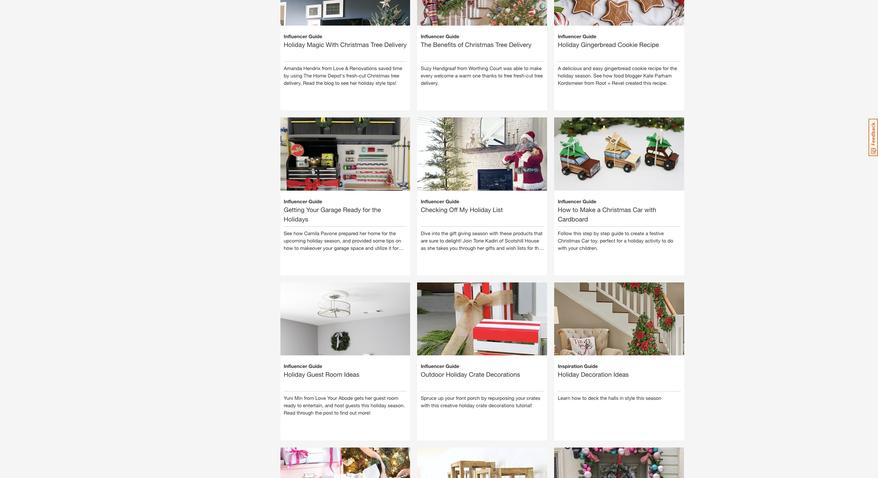 Task type: vqa. For each thing, say whether or not it's contained in the screenshot.
behind
no



Task type: describe. For each thing, give the bounding box(es) containing it.
every
[[421, 72, 433, 78]]

time
[[393, 65, 403, 71]]

holiday down utilize
[[376, 252, 392, 258]]

this inside a delicious and easy gingerbread cookie recipe for the holiday season. see how food blogger kate parham kordsmeier from root + revel created this recipe.
[[644, 80, 652, 86]]

porch
[[468, 396, 480, 402]]

holiday inside "dive into the gift giving season with these products that are sure to delight! join torie kadiri of scotshill house as she takes you through her gifts and wish lists for the holiday season."
[[421, 252, 437, 258]]

your inside "follow this step by step guide to create a festive christmas car toy, perfect for a holiday activity to do with your children."
[[569, 245, 578, 251]]

guests
[[346, 403, 360, 409]]

influencer for gingerbread
[[558, 33, 582, 39]]

her inside "dive into the gift giving season with these products that are sure to delight! join torie kadiri of scotshill house as she takes you through her gifts and wish lists for the holiday season."
[[478, 245, 485, 251]]

influencer for holiday
[[421, 364, 445, 370]]

dive into the gift giving season with these products that are sure to delight! join torie kadiri of scotshill house as she takes you through her gifts and wish lists for the holiday season.
[[421, 230, 543, 258]]

ready
[[284, 403, 296, 409]]

to inside "dive into the gift giving season with these products that are sure to delight! join torie kadiri of scotshill house as she takes you through her gifts and wish lists for the holiday season."
[[440, 238, 444, 244]]

renovations
[[350, 65, 377, 71]]

for inside "follow this step by step guide to create a festive christmas car toy, perfect for a holiday activity to do with your children."
[[617, 238, 623, 244]]

from for the benefits of christmas tree delivery
[[458, 65, 468, 71]]

the inside yuni min from love your abode gets her guest room ready to entertain, and host guests this holiday season. read through the post to find out more!
[[315, 410, 322, 416]]

or
[[312, 252, 316, 258]]

torie
[[474, 238, 484, 244]]

to left find
[[335, 410, 339, 416]]

how up tool
[[284, 245, 293, 251]]

car inside influencer guide how to make a christmas car with cardboard
[[633, 206, 643, 213]]

kate
[[644, 72, 654, 78]]

your inside see how camila pavone prepared her home for the upcoming holiday season, and provided some tips on how to makeover your garage space and utilize it for tool storage or even some fun for hosting holiday activities!
[[323, 245, 333, 251]]

wish
[[506, 245, 516, 251]]

that
[[534, 230, 543, 236]]

to left the do
[[662, 238, 667, 244]]

influencer for guest
[[284, 364, 307, 370]]

and inside yuni min from love your abode gets her guest room ready to entertain, and host guests this holiday season. read through the post to find out more!
[[325, 403, 333, 409]]

the inside influencer guide getting your garage ready for the holidays
[[372, 206, 381, 213]]

holiday down camila
[[307, 238, 323, 244]]

pavone
[[321, 230, 337, 236]]

able
[[514, 65, 523, 71]]

saved
[[379, 65, 392, 71]]

a inside suzy handgraaf from worthing court was able to make every welcome a warm one thanks to free fresh-cut tree delivery.
[[455, 72, 458, 78]]

a right "perfect"
[[624, 238, 627, 244]]

up
[[438, 396, 444, 402]]

decorations
[[489, 403, 515, 409]]

room
[[387, 396, 399, 402]]

see inside a delicious and easy gingerbread cookie recipe for the holiday season. see how food blogger kate parham kordsmeier from root + revel created this recipe.
[[594, 72, 602, 78]]

children.
[[580, 245, 599, 251]]

influencer guide the benefits of christmas tree delivery
[[421, 33, 532, 48]]

halls
[[609, 396, 619, 402]]

guide for to
[[583, 198, 597, 204]]

guide for off
[[446, 198, 460, 204]]

read inside yuni min from love your abode gets her guest room ready to entertain, and host guests this holiday season. read through the post to find out more!
[[284, 410, 296, 416]]

holiday for holiday magic with christmas tree delivery
[[284, 41, 305, 48]]

blogger
[[626, 72, 642, 78]]

creative
[[441, 403, 458, 409]]

holiday gingerbread cookie recipe image
[[555, 0, 685, 70]]

influencer guide holiday magic with christmas tree delivery
[[284, 33, 407, 48]]

guide for benefits
[[446, 33, 460, 39]]

outdoor holiday crate decorations image
[[418, 271, 548, 401]]

delight!
[[446, 238, 462, 244]]

from for holiday guest room ideas
[[304, 396, 314, 402]]

0 vertical spatial some
[[373, 238, 385, 244]]

kadiri
[[486, 238, 498, 244]]

the inside a delicious and easy gingerbread cookie recipe for the holiday season. see how food blogger kate parham kordsmeier from root + revel created this recipe.
[[671, 65, 678, 71]]

tips!
[[387, 80, 397, 86]]

host
[[335, 403, 344, 409]]

guide for holiday
[[446, 364, 460, 370]]

cookie
[[618, 41, 638, 48]]

to right guide
[[625, 230, 630, 236]]

holiday guest room ideas image
[[280, 271, 411, 401]]

how up upcoming
[[294, 230, 303, 236]]

entertain,
[[303, 403, 324, 409]]

lists
[[518, 245, 526, 251]]

season. inside a delicious and easy gingerbread cookie recipe for the holiday season. see how food blogger kate parham kordsmeier from root + revel created this recipe.
[[575, 72, 593, 78]]

ideas inside inspiration guide holiday decoration ideas
[[614, 371, 629, 379]]

spruce
[[421, 396, 437, 402]]

using
[[291, 72, 303, 78]]

car inside "follow this step by step guide to create a festive christmas car toy, perfect for a holiday activity to do with your children."
[[582, 238, 590, 244]]

welcome
[[434, 72, 454, 78]]

guest
[[307, 371, 324, 379]]

amanda
[[284, 65, 302, 71]]

holiday inside yuni min from love your abode gets her guest room ready to entertain, and host guests this holiday season. read through the post to find out more!
[[371, 403, 387, 409]]

recipe
[[649, 65, 662, 71]]

fresh- inside amanda hendrix from love & renovations saved time by using the home depot's fresh-cut christmas tree delivery. read the blog to see her holiday style tips!
[[347, 72, 359, 78]]

tool
[[284, 252, 292, 258]]

you
[[450, 245, 458, 251]]

how right the "learn"
[[572, 396, 581, 402]]

for inside a delicious and easy gingerbread cookie recipe for the holiday season. see how food blogger kate parham kordsmeier from root + revel created this recipe.
[[663, 65, 669, 71]]

revel
[[612, 80, 625, 86]]

how inside a delicious and easy gingerbread cookie recipe for the holiday season. see how food blogger kate parham kordsmeier from root + revel created this recipe.
[[604, 72, 613, 78]]

your inside yuni min from love your abode gets her guest room ready to entertain, and host guests this holiday season. read through the post to find out more!
[[328, 396, 337, 402]]

fresh- inside suzy handgraaf from worthing court was able to make every welcome a warm one thanks to free fresh-cut tree delivery.
[[514, 72, 527, 78]]

influencer for magic
[[284, 33, 307, 39]]

checking off my holiday list image
[[418, 105, 548, 236]]

tree for holiday magic with christmas tree delivery
[[371, 41, 383, 48]]

blog
[[324, 80, 334, 86]]

with inside spruce up your front porch by repurposing your crates with this creative holiday crate decorations tutorial!
[[421, 403, 430, 409]]

for right it
[[393, 245, 399, 251]]

recipe.
[[653, 80, 668, 86]]

of inside influencer guide the benefits of christmas tree delivery
[[458, 41, 464, 48]]

out
[[350, 410, 357, 416]]

amanda hendrix from love & renovations saved time by using the home depot's fresh-cut christmas tree delivery. read the blog to see her holiday style tips!
[[284, 65, 403, 86]]

influencer guide getting your garage ready for the holidays
[[284, 198, 381, 223]]

follow this step by step guide to create a festive christmas car toy, perfect for a holiday activity to do with your children.
[[558, 230, 674, 251]]

are
[[421, 238, 428, 244]]

fun
[[343, 252, 350, 258]]

makeover
[[300, 245, 322, 251]]

kordsmeier
[[558, 80, 584, 86]]

delivery for the benefits of christmas tree delivery
[[509, 41, 532, 48]]

1 horizontal spatial style
[[625, 396, 636, 402]]

root
[[596, 80, 607, 86]]

my
[[460, 206, 468, 213]]

upcoming
[[284, 238, 306, 244]]

and up hosting
[[365, 245, 374, 251]]

cookie
[[633, 65, 647, 71]]

sure
[[429, 238, 439, 244]]

from for holiday magic with christmas tree delivery
[[322, 65, 332, 71]]

a delicious and easy gingerbread cookie recipe for the holiday season. see how food blogger kate parham kordsmeier from root + revel created this recipe.
[[558, 65, 678, 86]]

delivery. inside amanda hendrix from love & renovations saved time by using the home depot's fresh-cut christmas tree delivery. read the blog to see her holiday style tips!
[[284, 80, 302, 86]]

one
[[473, 72, 481, 78]]

spruce up your front porch by repurposing your crates with this creative holiday crate decorations tutorial!
[[421, 396, 541, 409]]

the left halls
[[601, 396, 608, 402]]

her inside see how camila pavone prepared her home for the upcoming holiday season, and provided some tips on how to makeover your garage space and utilize it for tool storage or even some fun for hosting holiday activities!
[[360, 230, 367, 236]]

suzy handgraaf from worthing court was able to make every welcome a warm one thanks to free fresh-cut tree delivery.
[[421, 65, 543, 86]]

to inside see how camila pavone prepared her home for the upcoming holiday season, and provided some tips on how to makeover your garage space and utilize it for tool storage or even some fun for hosting holiday activities!
[[295, 245, 299, 251]]

love for with
[[333, 65, 344, 71]]

to inside influencer guide how to make a christmas car with cardboard
[[573, 206, 579, 213]]

tree inside suzy handgraaf from worthing court was able to make every welcome a warm one thanks to free fresh-cut tree delivery.
[[535, 72, 543, 78]]

depot's
[[328, 72, 345, 78]]

for up tips
[[382, 230, 388, 236]]

into
[[432, 230, 440, 236]]

holiday for holiday gingerbread cookie recipe
[[558, 41, 580, 48]]

read inside amanda hendrix from love & renovations saved time by using the home depot's fresh-cut christmas tree delivery. read the blog to see her holiday style tips!
[[303, 80, 315, 86]]

checking
[[421, 206, 448, 213]]

inspiration guide holiday decoration ideas
[[558, 364, 629, 379]]

see inside see how camila pavone prepared her home for the upcoming holiday season, and provided some tips on how to makeover your garage space and utilize it for tool storage or even some fun for hosting holiday activities!
[[284, 230, 292, 236]]

season. inside "dive into the gift giving season with these products that are sure to delight! join torie kadiri of scotshill house as she takes you through her gifts and wish lists for the holiday season."
[[438, 252, 455, 258]]

festive
[[650, 230, 664, 236]]

inspiration
[[558, 364, 583, 370]]

getting
[[284, 206, 305, 213]]

decoration
[[581, 371, 612, 379]]

how to make a christmas car with cardboard image
[[555, 105, 685, 192]]

garage
[[334, 245, 349, 251]]

hendrix
[[304, 65, 321, 71]]

yuni
[[284, 396, 293, 402]]

tree inside amanda hendrix from love & renovations saved time by using the home depot's fresh-cut christmas tree delivery. read the blog to see her holiday style tips!
[[391, 72, 400, 78]]

her inside yuni min from love your abode gets her guest room ready to entertain, and host guests this holiday season. read through the post to find out more!
[[365, 396, 372, 402]]

to left the deck
[[583, 396, 587, 402]]

camila
[[304, 230, 320, 236]]



Task type: locate. For each thing, give the bounding box(es) containing it.
influencer up how
[[558, 198, 582, 204]]

your up tutorial!
[[516, 396, 526, 402]]

1 tree from the left
[[371, 41, 383, 48]]

season.
[[575, 72, 593, 78], [438, 252, 455, 258], [388, 403, 405, 409]]

provided
[[352, 238, 372, 244]]

christmas down saved on the left top of the page
[[368, 72, 390, 78]]

0 horizontal spatial the
[[304, 72, 312, 78]]

0 horizontal spatial some
[[329, 252, 341, 258]]

with up kadiri
[[490, 230, 499, 236]]

0 horizontal spatial delivery
[[385, 41, 407, 48]]

0 horizontal spatial delivery.
[[284, 80, 302, 86]]

2 fresh- from the left
[[514, 72, 527, 78]]

min
[[295, 396, 303, 402]]

1 fresh- from the left
[[347, 72, 359, 78]]

christmas inside influencer guide how to make a christmas car with cardboard
[[603, 206, 632, 213]]

delivery. inside suzy handgraaf from worthing court was able to make every welcome a warm one thanks to free fresh-cut tree delivery.
[[421, 80, 439, 86]]

through
[[459, 245, 476, 251], [297, 410, 314, 416]]

home
[[313, 72, 327, 78]]

influencer inside influencer guide getting your garage ready for the holidays
[[284, 198, 307, 204]]

holiday down front
[[459, 403, 475, 409]]

0 horizontal spatial through
[[297, 410, 314, 416]]

court
[[490, 65, 502, 71]]

+
[[608, 80, 611, 86]]

guide inside influencer guide getting your garage ready for the holidays
[[309, 198, 323, 204]]

these
[[500, 230, 512, 236]]

guide up magic
[[309, 33, 323, 39]]

style
[[376, 80, 386, 86], [625, 396, 636, 402]]

guide up garage
[[309, 198, 323, 204]]

0 vertical spatial season
[[473, 230, 488, 236]]

by
[[284, 72, 289, 78], [594, 230, 600, 236], [482, 396, 487, 402]]

her right see
[[350, 80, 357, 86]]

guide for your
[[309, 198, 323, 204]]

tree up saved on the left top of the page
[[371, 41, 383, 48]]

&
[[345, 65, 349, 71]]

a right make
[[598, 206, 601, 213]]

influencer guide checking off my holiday list
[[421, 198, 503, 213]]

tree
[[371, 41, 383, 48], [496, 41, 508, 48]]

from inside amanda hendrix from love & renovations saved time by using the home depot's fresh-cut christmas tree delivery. read the blog to see her holiday style tips!
[[322, 65, 332, 71]]

influencer for benefits
[[421, 33, 445, 39]]

guide inside influencer guide how to make a christmas car with cardboard
[[583, 198, 597, 204]]

for up parham
[[663, 65, 669, 71]]

1 horizontal spatial ideas
[[614, 371, 629, 379]]

guide up decoration on the right bottom of the page
[[585, 364, 598, 370]]

0 horizontal spatial season.
[[388, 403, 405, 409]]

0 horizontal spatial cut
[[359, 72, 366, 78]]

free
[[504, 72, 513, 78]]

1 tree from the left
[[391, 72, 400, 78]]

gifts
[[486, 245, 495, 251]]

0 horizontal spatial season
[[473, 230, 488, 236]]

0 horizontal spatial of
[[458, 41, 464, 48]]

2 delivery from the left
[[509, 41, 532, 48]]

garage
[[321, 206, 342, 213]]

a up 'activity'
[[646, 230, 649, 236]]

with down follow at the right top
[[558, 245, 567, 251]]

1 horizontal spatial through
[[459, 245, 476, 251]]

crate
[[469, 371, 485, 379]]

through inside yuni min from love your abode gets her guest room ready to entertain, and host guests this holiday season. read through the post to find out more!
[[297, 410, 314, 416]]

your left 'children.'
[[569, 245, 578, 251]]

and inside a delicious and easy gingerbread cookie recipe for the holiday season. see how food blogger kate parham kordsmeier from root + revel created this recipe.
[[584, 65, 592, 71]]

the down home at the top left of the page
[[316, 80, 323, 86]]

1 horizontal spatial delivery
[[509, 41, 532, 48]]

2 step from the left
[[601, 230, 610, 236]]

easy
[[593, 65, 604, 71]]

love inside amanda hendrix from love & renovations saved time by using the home depot's fresh-cut christmas tree delivery. read the blog to see her holiday style tips!
[[333, 65, 344, 71]]

guide inside influencer guide outdoor holiday crate decorations
[[446, 364, 460, 370]]

the up home
[[372, 206, 381, 213]]

this right follow at the right top
[[574, 230, 582, 236]]

1 horizontal spatial by
[[482, 396, 487, 402]]

0 vertical spatial see
[[594, 72, 602, 78]]

more!
[[358, 410, 371, 416]]

influencer for your
[[284, 198, 307, 204]]

the down hendrix
[[304, 72, 312, 78]]

0 vertical spatial through
[[459, 245, 476, 251]]

love up depot's
[[333, 65, 344, 71]]

christmas up "worthing"
[[465, 41, 494, 48]]

and up 'post' at left bottom
[[325, 403, 333, 409]]

for right fun
[[351, 252, 357, 258]]

christmas inside influencer guide the benefits of christmas tree delivery
[[465, 41, 494, 48]]

the benefits of christmas tree delivery image
[[418, 0, 548, 70]]

getting your garage ready for the holidays image
[[280, 105, 411, 236]]

holiday inside influencer guide holiday gingerbread cookie recipe
[[558, 41, 580, 48]]

outdoor
[[421, 371, 445, 379]]

love
[[333, 65, 344, 71], [316, 396, 326, 402]]

christmas up guide
[[603, 206, 632, 213]]

gift
[[450, 230, 457, 236]]

holiday inside amanda hendrix from love & renovations saved time by using the home depot's fresh-cut christmas tree delivery. read the blog to see her holiday style tips!
[[359, 80, 374, 86]]

influencer inside influencer guide holiday gingerbread cookie recipe
[[558, 33, 582, 39]]

benefits
[[433, 41, 456, 48]]

holiday down guest
[[371, 403, 387, 409]]

the
[[421, 41, 432, 48], [304, 72, 312, 78]]

love for room
[[316, 396, 326, 402]]

1 vertical spatial read
[[284, 410, 296, 416]]

do
[[668, 238, 674, 244]]

for
[[663, 65, 669, 71], [363, 206, 371, 213], [382, 230, 388, 236], [617, 238, 623, 244], [393, 245, 399, 251], [528, 245, 534, 251], [351, 252, 357, 258]]

holiday inside influencer guide checking off my holiday list
[[470, 206, 491, 213]]

2 delivery. from the left
[[421, 80, 439, 86]]

feedback link image
[[869, 119, 879, 156]]

to down the 'min'
[[298, 403, 302, 409]]

0 vertical spatial the
[[421, 41, 432, 48]]

holiday inside influencer guide outdoor holiday crate decorations
[[446, 371, 468, 379]]

tree for the benefits of christmas tree delivery
[[496, 41, 508, 48]]

front
[[456, 396, 466, 402]]

1 vertical spatial of
[[500, 238, 504, 244]]

2 tree from the left
[[535, 72, 543, 78]]

1 horizontal spatial love
[[333, 65, 344, 71]]

see down easy
[[594, 72, 602, 78]]

magic
[[307, 41, 324, 48]]

her down torie
[[478, 245, 485, 251]]

and inside "dive into the gift giving season with these products that are sure to delight! join torie kadiri of scotshill house as she takes you through her gifts and wish lists for the holiday season."
[[497, 245, 505, 251]]

guide up the off
[[446, 198, 460, 204]]

step up "perfect"
[[601, 230, 610, 236]]

1 vertical spatial season.
[[438, 252, 455, 258]]

guide for gingerbread
[[583, 33, 597, 39]]

see
[[594, 72, 602, 78], [284, 230, 292, 236]]

1 vertical spatial style
[[625, 396, 636, 402]]

to inside amanda hendrix from love & renovations saved time by using the home depot's fresh-cut christmas tree delivery. read the blog to see her holiday style tips!
[[335, 80, 340, 86]]

see up upcoming
[[284, 230, 292, 236]]

for inside influencer guide getting your garage ready for the holidays
[[363, 206, 371, 213]]

1 vertical spatial see
[[284, 230, 292, 236]]

ideas inside influencer guide holiday guest room ideas
[[344, 371, 360, 379]]

holiday inside inspiration guide holiday decoration ideas
[[558, 371, 580, 379]]

cut down renovations
[[359, 72, 366, 78]]

holiday inside influencer guide holiday magic with christmas tree delivery
[[284, 41, 305, 48]]

through down entertain,
[[297, 410, 314, 416]]

influencer for off
[[421, 198, 445, 204]]

influencer inside influencer guide how to make a christmas car with cardboard
[[558, 198, 582, 204]]

christmas inside amanda hendrix from love & renovations saved time by using the home depot's fresh-cut christmas tree delivery. read the blog to see her holiday style tips!
[[368, 72, 390, 78]]

influencer guide holiday gingerbread cookie recipe
[[558, 33, 659, 48]]

1 horizontal spatial car
[[633, 206, 643, 213]]

influencer up guest
[[284, 364, 307, 370]]

influencer up getting
[[284, 198, 307, 204]]

created
[[626, 80, 643, 86]]

influencer inside influencer guide outdoor holiday crate decorations
[[421, 364, 445, 370]]

holiday down she
[[421, 252, 437, 258]]

giving
[[458, 230, 471, 236]]

the up tips
[[389, 230, 396, 236]]

holiday inside spruce up your front porch by repurposing your crates with this creative holiday crate decorations tutorial!
[[459, 403, 475, 409]]

1 vertical spatial your
[[328, 396, 337, 402]]

ideas right room
[[344, 371, 360, 379]]

list
[[493, 206, 503, 213]]

1 horizontal spatial fresh-
[[514, 72, 527, 78]]

this up more!
[[362, 403, 370, 409]]

suzy
[[421, 65, 432, 71]]

love inside yuni min from love your abode gets her guest room ready to entertain, and host guests this holiday season. read through the post to find out more!
[[316, 396, 326, 402]]

the inside influencer guide the benefits of christmas tree delivery
[[421, 41, 432, 48]]

delivery up 'time' on the left top of the page
[[385, 41, 407, 48]]

cut down the make
[[527, 72, 534, 78]]

to right able
[[524, 65, 529, 71]]

delivery. down every at the left top of the page
[[421, 80, 439, 86]]

car up 'children.'
[[582, 238, 590, 244]]

1 horizontal spatial your
[[328, 396, 337, 402]]

influencer guide holiday guest room ideas
[[284, 364, 360, 379]]

scotshill
[[505, 238, 524, 244]]

tree inside influencer guide the benefits of christmas tree delivery
[[496, 41, 508, 48]]

delivery for holiday magic with christmas tree delivery
[[385, 41, 407, 48]]

tree up court
[[496, 41, 508, 48]]

influencer up magic
[[284, 33, 307, 39]]

this down kate
[[644, 80, 652, 86]]

0 horizontal spatial tree
[[371, 41, 383, 48]]

season. down room
[[388, 403, 405, 409]]

of right the benefits
[[458, 41, 464, 48]]

activity
[[646, 238, 661, 244]]

2 vertical spatial season.
[[388, 403, 405, 409]]

guide inside influencer guide holiday guest room ideas
[[309, 364, 323, 370]]

she
[[428, 245, 435, 251]]

2 horizontal spatial by
[[594, 230, 600, 236]]

1 horizontal spatial season
[[646, 396, 662, 402]]

1 vertical spatial some
[[329, 252, 341, 258]]

the left gift
[[442, 230, 449, 236]]

1 vertical spatial season
[[646, 396, 662, 402]]

takes
[[437, 245, 449, 251]]

1 cut from the left
[[359, 72, 366, 78]]

influencer inside influencer guide holiday magic with christmas tree delivery
[[284, 33, 307, 39]]

delivery
[[385, 41, 407, 48], [509, 41, 532, 48]]

food
[[614, 72, 624, 78]]

your down season,
[[323, 245, 333, 251]]

1 ideas from the left
[[344, 371, 360, 379]]

guide inside influencer guide the benefits of christmas tree delivery
[[446, 33, 460, 39]]

guide for decoration
[[585, 364, 598, 370]]

see how camila pavone prepared her home for the upcoming holiday season, and provided some tips on how to makeover your garage space and utilize it for tool storage or even some fun for hosting holiday activities!
[[284, 230, 402, 266]]

0 horizontal spatial style
[[376, 80, 386, 86]]

tutorial!
[[516, 403, 533, 409]]

1 horizontal spatial some
[[373, 238, 385, 244]]

yuni min from love your abode gets her guest room ready to entertain, and host guests this holiday season. read through the post to find out more!
[[284, 396, 405, 416]]

step up toy,
[[583, 230, 593, 236]]

to left "free"
[[499, 72, 503, 78]]

guide inside inspiration guide holiday decoration ideas
[[585, 364, 598, 370]]

christmas inside "follow this step by step guide to create a festive christmas car toy, perfect for a holiday activity to do with your children."
[[558, 238, 581, 244]]

holiday inside "follow this step by step guide to create a festive christmas car toy, perfect for a holiday activity to do with your children."
[[628, 238, 644, 244]]

2 tree from the left
[[496, 41, 508, 48]]

1 horizontal spatial season.
[[438, 252, 455, 258]]

0 horizontal spatial your
[[306, 206, 319, 213]]

holiday left guest
[[284, 371, 305, 379]]

2 cut from the left
[[527, 72, 534, 78]]

the inside amanda hendrix from love & renovations saved time by using the home depot's fresh-cut christmas tree delivery. read the blog to see her holiday style tips!
[[316, 80, 323, 86]]

holiday left magic
[[284, 41, 305, 48]]

1 delivery. from the left
[[284, 80, 302, 86]]

holiday magic with christmas tree delivery image
[[280, 0, 411, 70]]

this down the up
[[432, 403, 439, 409]]

your up creative
[[445, 396, 455, 402]]

season
[[473, 230, 488, 236], [646, 396, 662, 402]]

to
[[524, 65, 529, 71], [499, 72, 503, 78], [335, 80, 340, 86], [573, 206, 579, 213], [625, 230, 630, 236], [440, 238, 444, 244], [662, 238, 667, 244], [295, 245, 299, 251], [583, 396, 587, 402], [298, 403, 302, 409], [335, 410, 339, 416]]

guide for guest
[[309, 364, 323, 370]]

your inside influencer guide getting your garage ready for the holidays
[[306, 206, 319, 213]]

learn how to deck the halls in style this season
[[558, 396, 662, 402]]

0 vertical spatial of
[[458, 41, 464, 48]]

influencer for to
[[558, 198, 582, 204]]

read down ready
[[284, 410, 296, 416]]

a
[[455, 72, 458, 78], [598, 206, 601, 213], [646, 230, 649, 236], [624, 238, 627, 244]]

season,
[[324, 238, 341, 244]]

delivery. down the using
[[284, 80, 302, 86]]

for inside "dive into the gift giving season with these products that are sure to delight! join torie kadiri of scotshill house as she takes you through her gifts and wish lists for the holiday season."
[[528, 245, 534, 251]]

delivery inside influencer guide the benefits of christmas tree delivery
[[509, 41, 532, 48]]

through inside "dive into the gift giving season with these products that are sure to delight! join torie kadiri of scotshill house as she takes you through her gifts and wish lists for the holiday season."
[[459, 245, 476, 251]]

0 vertical spatial season.
[[575, 72, 593, 78]]

0 horizontal spatial ideas
[[344, 371, 360, 379]]

of
[[458, 41, 464, 48], [500, 238, 504, 244]]

0 vertical spatial car
[[633, 206, 643, 213]]

holiday for holiday guest room ideas
[[284, 371, 305, 379]]

with inside "follow this step by step guide to create a festive christmas car toy, perfect for a holiday activity to do with your children."
[[558, 245, 567, 251]]

holiday right my
[[470, 206, 491, 213]]

to up "cardboard" at the right of the page
[[573, 206, 579, 213]]

0 horizontal spatial by
[[284, 72, 289, 78]]

from left root
[[585, 80, 595, 86]]

delicious
[[563, 65, 582, 71]]

by inside amanda hendrix from love & renovations saved time by using the home depot's fresh-cut christmas tree delivery. read the blog to see her holiday style tips!
[[284, 72, 289, 78]]

the inside see how camila pavone prepared her home for the upcoming holiday season, and provided some tips on how to makeover your garage space and utilize it for tool storage or even some fun for hosting holiday activities!
[[389, 230, 396, 236]]

by inside spruce up your front porch by repurposing your crates with this creative holiday crate decorations tutorial!
[[482, 396, 487, 402]]

1 horizontal spatial see
[[594, 72, 602, 78]]

0 horizontal spatial see
[[284, 230, 292, 236]]

guide up the benefits
[[446, 33, 460, 39]]

ready
[[343, 206, 361, 213]]

the down house
[[535, 245, 542, 251]]

1 horizontal spatial read
[[303, 80, 315, 86]]

influencer up checking
[[421, 198, 445, 204]]

read down home at the top left of the page
[[303, 80, 315, 86]]

1 vertical spatial love
[[316, 396, 326, 402]]

1 horizontal spatial tree
[[496, 41, 508, 48]]

this inside spruce up your front porch by repurposing your crates with this creative holiday crate decorations tutorial!
[[432, 403, 439, 409]]

gingerbread
[[605, 65, 631, 71]]

tree inside influencer guide holiday magic with christmas tree delivery
[[371, 41, 383, 48]]

her right the gets
[[365, 396, 372, 402]]

your up host
[[328, 396, 337, 402]]

holiday down renovations
[[359, 80, 374, 86]]

for down guide
[[617, 238, 623, 244]]

of down these
[[500, 238, 504, 244]]

crates
[[527, 396, 541, 402]]

0 vertical spatial your
[[306, 206, 319, 213]]

0 vertical spatial love
[[333, 65, 344, 71]]

the inside amanda hendrix from love & renovations saved time by using the home depot's fresh-cut christmas tree delivery. read the blog to see her holiday style tips!
[[304, 72, 312, 78]]

holiday inside a delicious and easy gingerbread cookie recipe for the holiday season. see how food blogger kate parham kordsmeier from root + revel created this recipe.
[[558, 72, 574, 78]]

0 horizontal spatial fresh-
[[347, 72, 359, 78]]

parham
[[655, 72, 672, 78]]

guide
[[612, 230, 624, 236]]

1 step from the left
[[583, 230, 593, 236]]

1 horizontal spatial delivery.
[[421, 80, 439, 86]]

house
[[525, 238, 540, 244]]

style right in in the bottom right of the page
[[625, 396, 636, 402]]

tree
[[391, 72, 400, 78], [535, 72, 543, 78]]

deck
[[589, 396, 599, 402]]

0 vertical spatial by
[[284, 72, 289, 78]]

guide inside influencer guide holiday magic with christmas tree delivery
[[309, 33, 323, 39]]

christmas inside influencer guide holiday magic with christmas tree delivery
[[341, 41, 369, 48]]

guide up gingerbread
[[583, 33, 597, 39]]

season inside "dive into the gift giving season with these products that are sure to delight! join torie kadiri of scotshill house as she takes you through her gifts and wish lists for the holiday season."
[[473, 230, 488, 236]]

0 horizontal spatial car
[[582, 238, 590, 244]]

holiday decoration ideas image
[[555, 271, 685, 401]]

1 horizontal spatial tree
[[535, 72, 543, 78]]

holiday
[[284, 41, 305, 48], [558, 41, 580, 48], [470, 206, 491, 213], [284, 371, 305, 379], [446, 371, 468, 379], [558, 371, 580, 379]]

with
[[326, 41, 339, 48]]

0 vertical spatial read
[[303, 80, 315, 86]]

christmas down follow at the right top
[[558, 238, 581, 244]]

gingerbread
[[581, 41, 616, 48]]

from inside a delicious and easy gingerbread cookie recipe for the holiday season. see how food blogger kate parham kordsmeier from root + revel created this recipe.
[[585, 80, 595, 86]]

space
[[351, 245, 364, 251]]

a inside influencer guide how to make a christmas car with cardboard
[[598, 206, 601, 213]]

1 vertical spatial by
[[594, 230, 600, 236]]

cut inside amanda hendrix from love & renovations saved time by using the home depot's fresh-cut christmas tree delivery. read the blog to see her holiday style tips!
[[359, 72, 366, 78]]

her inside amanda hendrix from love & renovations saved time by using the home depot's fresh-cut christmas tree delivery. read the blog to see her holiday style tips!
[[350, 80, 357, 86]]

this inside "follow this step by step guide to create a festive christmas car toy, perfect for a holiday activity to do with your children."
[[574, 230, 582, 236]]

0 horizontal spatial read
[[284, 410, 296, 416]]

by up toy,
[[594, 230, 600, 236]]

0 horizontal spatial tree
[[391, 72, 400, 78]]

1 horizontal spatial the
[[421, 41, 432, 48]]

from
[[322, 65, 332, 71], [458, 65, 468, 71], [585, 80, 595, 86], [304, 396, 314, 402]]

with inside "dive into the gift giving season with these products that are sure to delight! join torie kadiri of scotshill house as she takes you through her gifts and wish lists for the holiday season."
[[490, 230, 499, 236]]

guide for magic
[[309, 33, 323, 39]]

1 vertical spatial through
[[297, 410, 314, 416]]

by up the crate
[[482, 396, 487, 402]]

guide
[[309, 33, 323, 39], [446, 33, 460, 39], [583, 33, 597, 39], [309, 198, 323, 204], [446, 198, 460, 204], [583, 198, 597, 204], [309, 364, 323, 370], [446, 364, 460, 370], [585, 364, 598, 370]]

from inside suzy handgraaf from worthing court was able to make every welcome a warm one thanks to free fresh-cut tree delivery.
[[458, 65, 468, 71]]

holiday for holiday decoration ideas
[[558, 371, 580, 379]]

holiday down inspiration
[[558, 371, 580, 379]]

products
[[514, 230, 533, 236]]

2 vertical spatial by
[[482, 396, 487, 402]]

1 horizontal spatial cut
[[527, 72, 534, 78]]

from up entertain,
[[304, 396, 314, 402]]

through down join on the right
[[459, 245, 476, 251]]

guest
[[374, 396, 386, 402]]

cut inside suzy handgraaf from worthing court was able to make every welcome a warm one thanks to free fresh-cut tree delivery.
[[527, 72, 534, 78]]

make
[[580, 206, 596, 213]]

cut
[[359, 72, 366, 78], [527, 72, 534, 78]]

to up 'takes'
[[440, 238, 444, 244]]

your
[[306, 206, 319, 213], [328, 396, 337, 402]]

1 vertical spatial the
[[304, 72, 312, 78]]

guide inside influencer guide holiday gingerbread cookie recipe
[[583, 33, 597, 39]]

1 delivery from the left
[[385, 41, 407, 48]]

storage
[[294, 252, 310, 258]]

holiday inside influencer guide holiday guest room ideas
[[284, 371, 305, 379]]

of inside "dive into the gift giving season with these products that are sure to delight! join torie kadiri of scotshill house as she takes you through her gifts and wish lists for the holiday season."
[[500, 238, 504, 244]]

the down entertain,
[[315, 410, 322, 416]]

love up entertain,
[[316, 396, 326, 402]]

style inside amanda hendrix from love & renovations saved time by using the home depot's fresh-cut christmas tree delivery. read the blog to see her holiday style tips!
[[376, 80, 386, 86]]

this right in in the bottom right of the page
[[637, 396, 645, 402]]

1 vertical spatial car
[[582, 238, 590, 244]]

holiday left crate
[[446, 371, 468, 379]]

2 ideas from the left
[[614, 371, 629, 379]]

learn
[[558, 396, 571, 402]]

0 horizontal spatial love
[[316, 396, 326, 402]]

0 vertical spatial style
[[376, 80, 386, 86]]

and right gifts
[[497, 245, 505, 251]]

and down "prepared"
[[343, 238, 351, 244]]

influencer guide how to make a christmas car with cardboard
[[558, 198, 657, 223]]

some up utilize
[[373, 238, 385, 244]]

0 horizontal spatial step
[[583, 230, 593, 236]]

by inside "follow this step by step guide to create a festive christmas car toy, perfect for a holiday activity to do with your children."
[[594, 230, 600, 236]]

delivery up able
[[509, 41, 532, 48]]

season. inside yuni min from love your abode gets her guest room ready to entertain, and host guests this holiday season. read through the post to find out more!
[[388, 403, 405, 409]]

toy,
[[591, 238, 599, 244]]

2 horizontal spatial season.
[[575, 72, 593, 78]]

how up +
[[604, 72, 613, 78]]

the left the benefits
[[421, 41, 432, 48]]

abode
[[339, 396, 353, 402]]

car up create
[[633, 206, 643, 213]]

season. down 'takes'
[[438, 252, 455, 258]]

delivery inside influencer guide holiday magic with christmas tree delivery
[[385, 41, 407, 48]]

some down the garage
[[329, 252, 341, 258]]

1 horizontal spatial of
[[500, 238, 504, 244]]

from inside yuni min from love your abode gets her guest room ready to entertain, and host guests this holiday season. read through the post to find out more!
[[304, 396, 314, 402]]

decorations
[[487, 371, 521, 379]]

in
[[620, 396, 624, 402]]

1 horizontal spatial step
[[601, 230, 610, 236]]

was
[[504, 65, 512, 71]]

with inside influencer guide how to make a christmas car with cardboard
[[645, 206, 657, 213]]

season. down the delicious
[[575, 72, 593, 78]]

this inside yuni min from love your abode gets her guest room ready to entertain, and host guests this holiday season. read through the post to find out more!
[[362, 403, 370, 409]]

influencer inside influencer guide holiday guest room ideas
[[284, 364, 307, 370]]

guide inside influencer guide checking off my holiday list
[[446, 198, 460, 204]]

holiday up kordsmeier
[[558, 72, 574, 78]]



